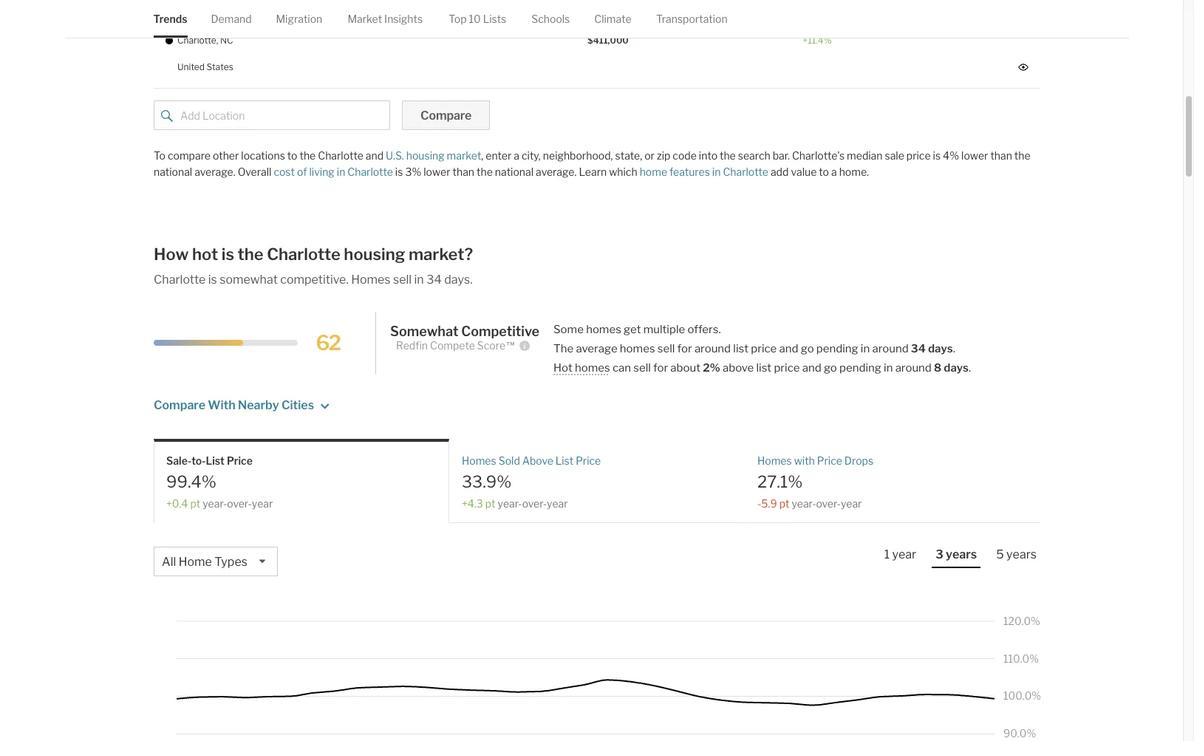 Task type: vqa. For each thing, say whether or not it's contained in the screenshot.


Task type: locate. For each thing, give the bounding box(es) containing it.
the up somewhat
[[238, 245, 264, 264]]

1 horizontal spatial list
[[556, 455, 574, 467]]

offers.
[[688, 323, 721, 336]]

over- inside homes sold above list price 33.9% +4.3 pt year-over-year
[[522, 497, 547, 510]]

2 horizontal spatial and
[[803, 361, 822, 375]]

days.
[[444, 273, 473, 287]]

homes
[[351, 273, 391, 287], [462, 455, 496, 467], [758, 455, 792, 467]]

1 vertical spatial to
[[819, 166, 829, 178]]

1 horizontal spatial price
[[576, 455, 601, 467]]

value
[[791, 166, 817, 178]]

somewhat
[[220, 273, 278, 287]]

the
[[300, 149, 316, 162], [720, 149, 736, 162], [1015, 149, 1031, 162], [477, 166, 493, 178], [238, 245, 264, 264]]

0 horizontal spatial list
[[733, 342, 749, 356]]

year-
[[203, 497, 227, 510], [498, 497, 522, 510], [792, 497, 816, 510]]

0 horizontal spatial sell
[[393, 273, 412, 287]]

1 years from the left
[[946, 548, 977, 562]]

sep 2023
[[588, 4, 628, 16]]

homes up 33.9%
[[462, 455, 496, 467]]

10
[[469, 13, 481, 25]]

above
[[723, 361, 754, 375]]

above
[[522, 455, 553, 467]]

competitive
[[461, 323, 540, 339]]

1 vertical spatial and
[[779, 342, 799, 356]]

0 vertical spatial go
[[801, 342, 814, 356]]

lower down u.s. housing market link
[[424, 166, 451, 178]]

1 horizontal spatial and
[[779, 342, 799, 356]]

3 pt from the left
[[780, 497, 790, 510]]

price inside 'charlotte's median sale price is 4% lower than the national average.'
[[907, 149, 931, 162]]

1 over- from the left
[[227, 497, 252, 510]]

0 horizontal spatial year-
[[203, 497, 227, 510]]

1 year
[[885, 548, 917, 562]]

2 horizontal spatial sell
[[658, 342, 675, 356]]

1 vertical spatial list
[[757, 361, 772, 375]]

1 horizontal spatial for
[[678, 342, 692, 356]]

is left 3%
[[395, 166, 403, 178]]

1 horizontal spatial list
[[757, 361, 772, 375]]

sell right can
[[634, 361, 651, 375]]

0 horizontal spatial pt
[[190, 497, 200, 510]]

the right 4%
[[1015, 149, 1031, 162]]

homes down get
[[620, 342, 655, 356]]

year- inside the homes with price drops 27.1% -5.9 pt year-over-year
[[792, 497, 816, 510]]

housing up competitive. at left top
[[344, 245, 405, 264]]

over- for -
[[816, 497, 841, 510]]

compare with nearby cities
[[154, 399, 314, 413]]

pt right 5.9
[[780, 497, 790, 510]]

1 horizontal spatial .
[[969, 361, 971, 375]]

list right 'above'
[[757, 361, 772, 375]]

than right 4%
[[991, 149, 1013, 162]]

market?
[[409, 245, 473, 264]]

compare button
[[402, 101, 490, 130]]

overall
[[238, 166, 272, 178]]

over- right 5.9
[[816, 497, 841, 510]]

0 horizontal spatial lower
[[424, 166, 451, 178]]

to down charlotte's
[[819, 166, 829, 178]]

1 vertical spatial a
[[832, 166, 837, 178]]

0 horizontal spatial and
[[366, 149, 384, 162]]

2 pt from the left
[[485, 497, 496, 510]]

2 price from the left
[[576, 455, 601, 467]]

2 horizontal spatial homes
[[758, 455, 792, 467]]

year- down 99.4%
[[203, 497, 227, 510]]

0 horizontal spatial go
[[801, 342, 814, 356]]

2 over- from the left
[[522, 497, 547, 510]]

1 price from the left
[[227, 455, 253, 467]]

1 horizontal spatial year-
[[498, 497, 522, 510]]

demand
[[211, 13, 252, 25]]

lower right 4%
[[962, 149, 989, 162]]

1 horizontal spatial to
[[819, 166, 829, 178]]

+11.4%
[[803, 34, 832, 45]]

0 vertical spatial for
[[678, 342, 692, 356]]

to-
[[192, 455, 206, 467]]

1 horizontal spatial 34
[[911, 342, 926, 356]]

price up 'above'
[[751, 342, 777, 356]]

years inside button
[[946, 548, 977, 562]]

to
[[154, 149, 166, 162]]

year- down 33.9%
[[498, 497, 522, 510]]

1 vertical spatial sell
[[658, 342, 675, 356]]

0 horizontal spatial 34
[[427, 273, 442, 287]]

compare inside button
[[421, 109, 472, 123]]

compare left the with
[[154, 399, 205, 413]]

price right with
[[817, 455, 843, 467]]

national down to
[[154, 166, 192, 178]]

1 vertical spatial compare
[[154, 399, 205, 413]]

to up cost
[[287, 149, 298, 162]]

3 year- from the left
[[792, 497, 816, 510]]

score
[[477, 339, 506, 352]]

a left home.
[[832, 166, 837, 178]]

2 list from the left
[[556, 455, 574, 467]]

price inside homes sold above list price 33.9% +4.3 pt year-over-year
[[576, 455, 601, 467]]

price
[[227, 455, 253, 467], [576, 455, 601, 467], [817, 455, 843, 467]]

the down ,
[[477, 166, 493, 178]]

to
[[287, 149, 298, 162], [819, 166, 829, 178]]

homes right competitive. at left top
[[351, 273, 391, 287]]

sell
[[393, 273, 412, 287], [658, 342, 675, 356], [634, 361, 651, 375]]

1 vertical spatial 34
[[911, 342, 926, 356]]

0 horizontal spatial over-
[[227, 497, 252, 510]]

2 year- from the left
[[498, 497, 522, 510]]

0 vertical spatial a
[[514, 149, 520, 162]]

1 vertical spatial pending
[[840, 361, 882, 375]]

0 vertical spatial .
[[953, 342, 956, 356]]

1 vertical spatial housing
[[344, 245, 405, 264]]

nearby
[[238, 399, 279, 413]]

code
[[673, 149, 697, 162]]

2 years from the left
[[1007, 548, 1037, 562]]

0 vertical spatial compare
[[421, 109, 472, 123]]

pt right the "+4.3"
[[485, 497, 496, 510]]

of
[[297, 166, 307, 178]]

types
[[215, 555, 248, 569]]

pt for 33.9%
[[485, 497, 496, 510]]

years inside button
[[1007, 548, 1037, 562]]

year inside homes sold above list price 33.9% +4.3 pt year-over-year
[[547, 497, 568, 510]]

days up 8
[[928, 342, 953, 356]]

climate
[[595, 13, 632, 25]]

cities
[[282, 399, 314, 413]]

5 years
[[997, 548, 1037, 562]]

list right above
[[556, 455, 574, 467]]

years
[[946, 548, 977, 562], [1007, 548, 1037, 562]]

is inside 'charlotte's median sale price is 4% lower than the national average.'
[[933, 149, 941, 162]]

0 horizontal spatial compare
[[154, 399, 205, 413]]

1 year- from the left
[[203, 497, 227, 510]]

0 vertical spatial lower
[[962, 149, 989, 162]]

in
[[337, 166, 345, 178], [712, 166, 721, 178], [414, 273, 424, 287], [861, 342, 870, 356], [884, 361, 893, 375]]

1 horizontal spatial national
[[495, 166, 534, 178]]

average. inside 'charlotte's median sale price is 4% lower than the national average.'
[[195, 166, 236, 178]]

the inside 'charlotte's median sale price is 4% lower than the national average.'
[[1015, 149, 1031, 162]]

a left city,
[[514, 149, 520, 162]]

0 vertical spatial than
[[991, 149, 1013, 162]]

list inside sale-to-list price 99.4% +0.4 pt year-over-year
[[206, 455, 225, 467]]

year- inside homes sold above list price 33.9% +4.3 pt year-over-year
[[498, 497, 522, 510]]

compare up u.s. housing market link
[[421, 109, 472, 123]]

over- inside sale-to-list price 99.4% +0.4 pt year-over-year
[[227, 497, 252, 510]]

years right 5
[[1007, 548, 1037, 562]]

competitive.
[[280, 273, 349, 287]]

3 price from the left
[[817, 455, 843, 467]]

average. down other
[[195, 166, 236, 178]]

2 horizontal spatial pt
[[780, 497, 790, 510]]

1
[[885, 548, 890, 562]]

year inside sale-to-list price 99.4% +0.4 pt year-over-year
[[252, 497, 273, 510]]

homes up the 27.1%
[[758, 455, 792, 467]]

pending
[[817, 342, 859, 356], [840, 361, 882, 375]]

learn
[[579, 166, 607, 178]]

price right 'above'
[[774, 361, 800, 375]]

around
[[695, 342, 731, 356], [873, 342, 909, 356], [896, 361, 932, 375]]

0 vertical spatial price
[[907, 149, 931, 162]]

can
[[613, 361, 631, 375]]

all
[[162, 555, 176, 569]]

3 over- from the left
[[816, 497, 841, 510]]

pt
[[190, 497, 200, 510], [485, 497, 496, 510], [780, 497, 790, 510]]

1 vertical spatial price
[[751, 342, 777, 356]]

homes for 27.1%
[[758, 455, 792, 467]]

2 vertical spatial sell
[[634, 361, 651, 375]]

0 vertical spatial list
[[733, 342, 749, 356]]

0 vertical spatial sell
[[393, 273, 412, 287]]

1 horizontal spatial housing
[[406, 149, 445, 162]]

1 horizontal spatial a
[[832, 166, 837, 178]]

price right to- on the bottom
[[227, 455, 253, 467]]

1 horizontal spatial over-
[[522, 497, 547, 510]]

1 list from the left
[[206, 455, 225, 467]]

homes inside the homes with price drops 27.1% -5.9 pt year-over-year
[[758, 455, 792, 467]]

+4.3
[[462, 497, 483, 510]]

home
[[179, 555, 212, 569]]

redfin
[[396, 339, 428, 352]]

all home types
[[162, 555, 248, 569]]

states
[[207, 61, 233, 72]]

how
[[154, 245, 189, 264]]

over- inside the homes with price drops 27.1% -5.9 pt year-over-year
[[816, 497, 841, 510]]

2 horizontal spatial price
[[817, 455, 843, 467]]

for
[[678, 342, 692, 356], [653, 361, 668, 375]]

0 horizontal spatial than
[[453, 166, 475, 178]]

wrapper image
[[161, 110, 173, 122]]

days right 8
[[944, 361, 969, 375]]

list up 99.4%
[[206, 455, 225, 467]]

average. down neighborhood,
[[536, 166, 577, 178]]

1 horizontal spatial sell
[[634, 361, 651, 375]]

homes for 33.9%
[[462, 455, 496, 467]]

0 horizontal spatial national
[[154, 166, 192, 178]]

charlotte down how
[[154, 273, 206, 287]]

charlotte's median sale price is 4% lower than the national average.
[[154, 149, 1031, 178]]

year
[[252, 497, 273, 510], [547, 497, 568, 510], [841, 497, 862, 510], [893, 548, 917, 562]]

pt inside homes sold above list price 33.9% +4.3 pt year-over-year
[[485, 497, 496, 510]]

1 horizontal spatial average.
[[536, 166, 577, 178]]

housing up 3%
[[406, 149, 445, 162]]

with
[[794, 455, 815, 467]]

5 years button
[[993, 547, 1041, 567]]

1 vertical spatial for
[[653, 361, 668, 375]]

0 vertical spatial and
[[366, 149, 384, 162]]

list up 'above'
[[733, 342, 749, 356]]

national
[[154, 166, 192, 178], [495, 166, 534, 178]]

sell down multiple
[[658, 342, 675, 356]]

a
[[514, 149, 520, 162], [832, 166, 837, 178]]

compare for compare with nearby cities
[[154, 399, 205, 413]]

1 average. from the left
[[195, 166, 236, 178]]

price right sale
[[907, 149, 931, 162]]

0 horizontal spatial housing
[[344, 245, 405, 264]]

over- up types at the bottom
[[227, 497, 252, 510]]

years right 3
[[946, 548, 977, 562]]

1 national from the left
[[154, 166, 192, 178]]

1 horizontal spatial homes
[[462, 455, 496, 467]]

national down enter
[[495, 166, 534, 178]]

2 horizontal spatial year-
[[792, 497, 816, 510]]

schools
[[532, 13, 570, 25]]

features
[[670, 166, 710, 178]]

than down market
[[453, 166, 475, 178]]

demand link
[[211, 0, 252, 38]]

1 vertical spatial go
[[824, 361, 837, 375]]

over- down above
[[522, 497, 547, 510]]

1 horizontal spatial pt
[[485, 497, 496, 510]]

charlotte up charlotte is somewhat competitive. homes sell in 34 days. at the top left
[[267, 245, 341, 264]]

over-
[[227, 497, 252, 510], [522, 497, 547, 510], [816, 497, 841, 510]]

2 horizontal spatial over-
[[816, 497, 841, 510]]

price inside the homes with price drops 27.1% -5.9 pt year-over-year
[[817, 455, 843, 467]]

0 horizontal spatial price
[[227, 455, 253, 467]]

price right above
[[576, 455, 601, 467]]

charlotte,
[[177, 34, 218, 45]]

homes inside homes sold above list price 33.9% +4.3 pt year-over-year
[[462, 455, 496, 467]]

schools link
[[532, 0, 570, 38]]

pt right the +0.4
[[190, 497, 200, 510]]

is left 4%
[[933, 149, 941, 162]]

0 horizontal spatial to
[[287, 149, 298, 162]]

0 horizontal spatial years
[[946, 548, 977, 562]]

for left about
[[653, 361, 668, 375]]

0 horizontal spatial average.
[[195, 166, 236, 178]]

trends link
[[154, 0, 188, 38]]

homes up average on the top of page
[[586, 323, 622, 336]]

2023
[[606, 4, 628, 16]]

1 horizontal spatial years
[[1007, 548, 1037, 562]]

0 horizontal spatial list
[[206, 455, 225, 467]]

1 vertical spatial .
[[969, 361, 971, 375]]

34 inside some homes get multiple offers. the average homes  sell for around list price and  go pending in around 34 days . hot homes can  sell for about 2% above list price and  go pending in around 8 days .
[[911, 342, 926, 356]]

pt inside the homes with price drops 27.1% -5.9 pt year-over-year
[[780, 497, 790, 510]]

some
[[554, 323, 584, 336]]

sell down market?
[[393, 273, 412, 287]]

.
[[953, 342, 956, 356], [969, 361, 971, 375]]

year- down the 27.1%
[[792, 497, 816, 510]]

list inside homes sold above list price 33.9% +4.3 pt year-over-year
[[556, 455, 574, 467]]

homes down average on the top of page
[[575, 361, 610, 375]]

1 horizontal spatial than
[[991, 149, 1013, 162]]

2 vertical spatial and
[[803, 361, 822, 375]]

price
[[907, 149, 931, 162], [751, 342, 777, 356], [774, 361, 800, 375]]

1 horizontal spatial lower
[[962, 149, 989, 162]]

1 horizontal spatial go
[[824, 361, 837, 375]]

1 horizontal spatial compare
[[421, 109, 472, 123]]

year inside button
[[893, 548, 917, 562]]

for up about
[[678, 342, 692, 356]]

sold
[[499, 455, 520, 467]]

1 pt from the left
[[190, 497, 200, 510]]

search
[[738, 149, 771, 162]]

list
[[733, 342, 749, 356], [757, 361, 772, 375]]



Task type: describe. For each thing, give the bounding box(es) containing it.
0 vertical spatial pending
[[817, 342, 859, 356]]

year- inside sale-to-list price 99.4% +0.4 pt year-over-year
[[203, 497, 227, 510]]

0 vertical spatial to
[[287, 149, 298, 162]]

0 vertical spatial housing
[[406, 149, 445, 162]]

insights
[[385, 13, 423, 25]]

how hot is the charlotte housing market?
[[154, 245, 473, 264]]

compare
[[168, 149, 211, 162]]

hot
[[192, 245, 218, 264]]

or
[[645, 149, 655, 162]]

99.4%
[[166, 473, 217, 492]]

about
[[671, 361, 701, 375]]

over- for 33.9%
[[522, 497, 547, 510]]

locations
[[241, 149, 285, 162]]

home.
[[839, 166, 869, 178]]

learn which home features in charlotte add value to a home.
[[577, 166, 869, 178]]

year- for 33.9%
[[498, 497, 522, 510]]

top
[[449, 13, 467, 25]]

the up learn which home features in charlotte add value to a home.
[[720, 149, 736, 162]]

charlotte down search
[[723, 166, 769, 178]]

3 years
[[936, 548, 977, 562]]

0 vertical spatial days
[[928, 342, 953, 356]]

state,
[[615, 149, 642, 162]]

1 year button
[[881, 547, 920, 567]]

is down hot
[[208, 273, 217, 287]]

transportation link
[[657, 0, 728, 38]]

1 vertical spatial days
[[944, 361, 969, 375]]

1 vertical spatial lower
[[424, 166, 451, 178]]

u.s.
[[386, 149, 404, 162]]

average
[[576, 342, 618, 356]]

somewhat competitive
[[390, 323, 540, 339]]

sep
[[588, 4, 604, 16]]

™
[[506, 339, 516, 352]]

charlotte, nc
[[177, 34, 233, 45]]

multiple
[[644, 323, 685, 336]]

charlotte down "u.s."
[[348, 166, 393, 178]]

3
[[936, 548, 944, 562]]

3 years button
[[932, 547, 981, 568]]

0 vertical spatial 34
[[427, 273, 442, 287]]

,
[[481, 149, 484, 162]]

sale-
[[166, 455, 192, 467]]

lists
[[484, 13, 507, 25]]

0 horizontal spatial homes
[[351, 273, 391, 287]]

0 horizontal spatial a
[[514, 149, 520, 162]]

homes with price drops 27.1% -5.9 pt year-over-year
[[758, 455, 874, 510]]

enter
[[486, 149, 512, 162]]

pt inside sale-to-list price 99.4% +0.4 pt year-over-year
[[190, 497, 200, 510]]

overall cost of living in charlotte is 3% lower than the national average.
[[236, 166, 577, 178]]

to compare other locations to the charlotte and u.s. housing market , enter a city, neighborhood, state, or zip code into the search bar.
[[154, 149, 790, 162]]

33.9%
[[462, 473, 512, 492]]

pt for -
[[780, 497, 790, 510]]

migration
[[276, 13, 323, 25]]

homes sold above list price 33.9% +4.3 pt year-over-year
[[462, 455, 601, 510]]

charlotte up living
[[318, 149, 364, 162]]

cost
[[274, 166, 295, 178]]

with
[[208, 399, 236, 413]]

neighborhood,
[[543, 149, 613, 162]]

market insights link
[[348, 0, 423, 38]]

8
[[934, 361, 942, 375]]

united states
[[177, 61, 233, 72]]

charlotte is somewhat competitive. homes sell in 34 days.
[[154, 273, 473, 287]]

climate link
[[595, 0, 632, 38]]

city,
[[522, 149, 541, 162]]

somewhat
[[390, 323, 459, 339]]

2%
[[703, 361, 720, 375]]

2 national from the left
[[495, 166, 534, 178]]

the
[[554, 342, 574, 356]]

the up of
[[300, 149, 316, 162]]

0 vertical spatial homes
[[586, 323, 622, 336]]

-
[[758, 497, 762, 510]]

transportation
[[657, 13, 728, 25]]

$411,000
[[588, 34, 629, 45]]

0 horizontal spatial for
[[653, 361, 668, 375]]

compare for compare
[[421, 109, 472, 123]]

u.s. housing market link
[[386, 149, 481, 162]]

compete
[[430, 339, 475, 352]]

market
[[447, 149, 481, 162]]

year inside the homes with price drops 27.1% -5.9 pt year-over-year
[[841, 497, 862, 510]]

3%
[[405, 166, 421, 178]]

2 average. from the left
[[536, 166, 577, 178]]

than inside 'charlotte's median sale price is 4% lower than the national average.'
[[991, 149, 1013, 162]]

some homes get multiple offers. the average homes  sell for around list price and  go pending in around 34 days . hot homes can  sell for about 2% above list price and  go pending in around 8 days .
[[554, 323, 971, 375]]

home
[[640, 166, 667, 178]]

drops
[[845, 455, 874, 467]]

market
[[348, 13, 383, 25]]

lower inside 'charlotte's median sale price is 4% lower than the national average.'
[[962, 149, 989, 162]]

5.9
[[762, 497, 777, 510]]

trends
[[154, 13, 188, 25]]

united
[[177, 61, 205, 72]]

year- for -
[[792, 497, 816, 510]]

2 vertical spatial homes
[[575, 361, 610, 375]]

hot
[[554, 361, 573, 375]]

price inside sale-to-list price 99.4% +0.4 pt year-over-year
[[227, 455, 253, 467]]

national inside 'charlotte's median sale price is 4% lower than the national average.'
[[154, 166, 192, 178]]

other
[[213, 149, 239, 162]]

get
[[624, 323, 641, 336]]

2 vertical spatial price
[[774, 361, 800, 375]]

top 10 lists link
[[449, 0, 507, 38]]

years for 3 years
[[946, 548, 977, 562]]

redfin compete score ™
[[396, 339, 516, 352]]

1 vertical spatial than
[[453, 166, 475, 178]]

into
[[699, 149, 718, 162]]

Add Location search field
[[154, 101, 390, 130]]

median
[[847, 149, 883, 162]]

is right hot
[[222, 245, 234, 264]]

5
[[997, 548, 1004, 562]]

1 vertical spatial homes
[[620, 342, 655, 356]]

top 10 lists
[[449, 13, 507, 25]]

0 horizontal spatial .
[[953, 342, 956, 356]]

which
[[609, 166, 638, 178]]

years for 5 years
[[1007, 548, 1037, 562]]



